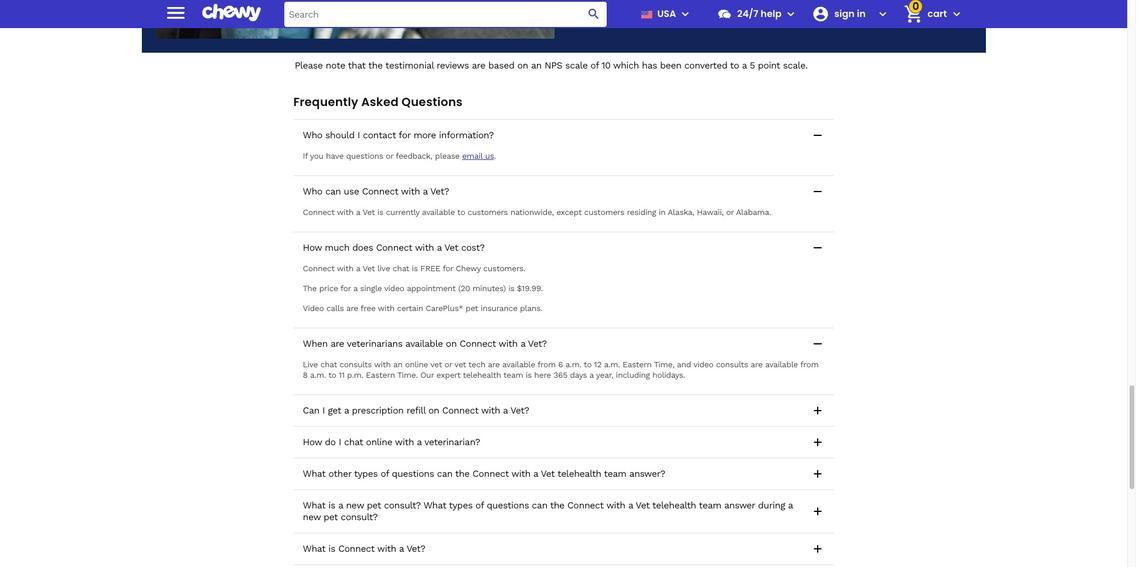 Task type: locate. For each thing, give the bounding box(es) containing it.
expert
[[437, 371, 461, 380]]

0 horizontal spatial i
[[323, 405, 325, 417]]

online up time.
[[405, 360, 428, 370]]

1 who from the top
[[303, 130, 323, 141]]

2 horizontal spatial the
[[551, 500, 565, 512]]

1 horizontal spatial chat
[[344, 437, 363, 448]]

more
[[414, 130, 436, 141]]

2 vertical spatial the
[[551, 500, 565, 512]]

1 vet from the left
[[431, 360, 442, 370]]

vet left live
[[363, 264, 375, 273]]

0 vertical spatial how
[[303, 242, 322, 253]]

1 horizontal spatial menu image
[[679, 7, 693, 21]]

0 horizontal spatial or
[[386, 151, 394, 161]]

1 horizontal spatial pet
[[367, 500, 381, 512]]

careplus*
[[426, 304, 463, 313]]

on
[[518, 60, 529, 71], [446, 339, 457, 350], [429, 405, 440, 417]]

are
[[472, 60, 486, 71], [347, 304, 358, 313], [331, 339, 344, 350], [488, 360, 500, 370], [751, 360, 763, 370]]

you
[[310, 151, 324, 161]]

0 vertical spatial pet
[[466, 304, 478, 313]]

how left do
[[303, 437, 322, 448]]

or up expert
[[445, 360, 452, 370]]

1 vertical spatial online
[[366, 437, 393, 448]]

from up here at the left bottom
[[538, 360, 556, 370]]

2 vertical spatial of
[[476, 500, 484, 512]]

1 vertical spatial pet
[[367, 500, 381, 512]]

0 horizontal spatial online
[[366, 437, 393, 448]]

help
[[761, 7, 782, 21]]

eastern right the p.m.
[[366, 371, 395, 380]]

do
[[325, 437, 336, 448]]

menu image left chewy home image in the top of the page
[[164, 1, 187, 24]]

0 horizontal spatial questions
[[346, 151, 383, 161]]

alabama.
[[737, 208, 772, 217]]

1 vertical spatial or
[[727, 208, 734, 217]]

team inside live chat consults with an online vet or vet tech are available from 6 a.m. to 12 a.m. eastern time, and video consults are available from 8 a.m. to 11 p.m. eastern time. our expert telehealth team is here 365 days a year, including holidays.
[[504, 371, 523, 380]]

point
[[758, 60, 781, 71]]

2 horizontal spatial on
[[518, 60, 529, 71]]

please
[[435, 151, 460, 161]]

1 horizontal spatial for
[[399, 130, 411, 141]]

0 vertical spatial telehealth
[[463, 371, 501, 380]]

pet
[[466, 304, 478, 313], [367, 500, 381, 512], [324, 512, 338, 523]]

0 horizontal spatial vet
[[431, 360, 442, 370]]

consult?
[[384, 500, 421, 512], [341, 512, 378, 523]]

chat inside live chat consults with an online vet or vet tech are available from 6 a.m. to 12 a.m. eastern time, and video consults are available from 8 a.m. to 11 p.m. eastern time. our expert telehealth team is here 365 days a year, including holidays.
[[321, 360, 337, 370]]

hawaii,
[[697, 208, 724, 217]]

the
[[369, 60, 383, 71], [456, 469, 470, 480], [551, 500, 565, 512]]

to left 5 at the top right
[[731, 60, 740, 71]]

eastern up including
[[623, 360, 652, 370]]

1 how from the top
[[303, 242, 322, 253]]

0 horizontal spatial eastern
[[366, 371, 395, 380]]

who for who should i contact for more information?
[[303, 130, 323, 141]]

questions down what other types of questions can the connect with a vet telehealth team answer?
[[487, 500, 529, 512]]

refill
[[407, 405, 426, 417]]

2 vertical spatial i
[[339, 437, 341, 448]]

answer?
[[630, 469, 666, 480]]

telehealth down tech
[[463, 371, 501, 380]]

1 vertical spatial video
[[694, 360, 714, 370]]

chat right live at bottom
[[321, 360, 337, 370]]

video
[[384, 284, 405, 293], [694, 360, 714, 370]]

residing
[[627, 208, 657, 217]]

0 vertical spatial an
[[531, 60, 542, 71]]

how much does connect with a vet cost?
[[303, 242, 485, 253]]

team left answer?
[[604, 469, 627, 480]]

1 horizontal spatial questions
[[392, 469, 434, 480]]

for right the price
[[341, 284, 351, 293]]

i for should
[[358, 130, 360, 141]]

1 vertical spatial how
[[303, 437, 322, 448]]

team left answer
[[699, 500, 722, 512]]

2 vertical spatial pet
[[324, 512, 338, 523]]

answer
[[725, 500, 756, 512]]

available
[[422, 208, 455, 217], [406, 339, 443, 350], [503, 360, 535, 370], [766, 360, 799, 370]]

types right 'other'
[[354, 469, 378, 480]]

of down how do i chat online with a veterinarian?
[[381, 469, 389, 480]]

email
[[463, 151, 483, 161]]

0 horizontal spatial types
[[354, 469, 378, 480]]

2 horizontal spatial can
[[532, 500, 548, 512]]

2 horizontal spatial chat
[[393, 264, 410, 273]]

0 horizontal spatial video
[[384, 284, 405, 293]]

video down live
[[384, 284, 405, 293]]

2 how from the top
[[303, 437, 322, 448]]

tech
[[469, 360, 486, 370]]

1 horizontal spatial from
[[801, 360, 819, 370]]

1 vertical spatial eastern
[[366, 371, 395, 380]]

0 horizontal spatial can
[[326, 186, 341, 197]]

is inside what is a new pet consult? what types of questions can the connect with a vet telehealth team answer during a new pet consult?
[[329, 500, 336, 512]]

consults up the p.m.
[[340, 360, 372, 370]]

how do i chat online with a veterinarian? image
[[811, 436, 825, 450]]

us
[[485, 151, 494, 161]]

video calls are free with certain careplus* pet insurance plans.
[[303, 304, 543, 313]]

telehealth up what is a new pet consult? what types of questions can the connect with a vet telehealth team answer during a new pet consult? at the bottom of the page
[[558, 469, 602, 480]]

1 vertical spatial team
[[604, 469, 627, 480]]

online down prescription
[[366, 437, 393, 448]]

consults right "and"
[[717, 360, 749, 370]]

vet up our
[[431, 360, 442, 370]]

2 horizontal spatial pet
[[466, 304, 478, 313]]

0 vertical spatial can
[[326, 186, 341, 197]]

1 vertical spatial of
[[381, 469, 389, 480]]

Product search field
[[284, 1, 607, 27]]

who down you
[[303, 186, 323, 197]]

of left 10
[[591, 60, 599, 71]]

or down who should i contact for more information?
[[386, 151, 394, 161]]

team left here at the left bottom
[[504, 371, 523, 380]]

cart link
[[900, 0, 948, 28]]

a.m. up year,
[[605, 360, 620, 370]]

to up cost?
[[458, 208, 465, 217]]

certain
[[397, 304, 423, 313]]

1 vertical spatial an
[[394, 360, 403, 370]]

1 vertical spatial who
[[303, 186, 323, 197]]

0 horizontal spatial customers
[[468, 208, 508, 217]]

questions down contact
[[346, 151, 383, 161]]

i right should
[[358, 130, 360, 141]]

1 horizontal spatial online
[[405, 360, 428, 370]]

1 vertical spatial chat
[[321, 360, 337, 370]]

1 vertical spatial types
[[449, 500, 473, 512]]

what for what is connect with a vet?
[[303, 544, 326, 555]]

an left nps
[[531, 60, 542, 71]]

2 who from the top
[[303, 186, 323, 197]]

appointment
[[407, 284, 456, 293]]

chewy support image
[[718, 6, 733, 22]]

with inside what is a new pet consult? what types of questions can the connect with a vet telehealth team answer during a new pet consult?
[[607, 500, 626, 512]]

2 horizontal spatial for
[[443, 264, 453, 273]]

menu image right usa on the top right of page
[[679, 7, 693, 21]]

online
[[405, 360, 428, 370], [366, 437, 393, 448]]

2 vertical spatial or
[[445, 360, 452, 370]]

0 horizontal spatial an
[[394, 360, 403, 370]]

chat right do
[[344, 437, 363, 448]]

cart
[[928, 7, 948, 21]]

2 vertical spatial on
[[429, 405, 440, 417]]

what
[[303, 469, 326, 480], [303, 500, 326, 512], [424, 500, 447, 512], [303, 544, 326, 555]]

live chat consults with an online vet or vet tech are available from 6 a.m. to 12 a.m. eastern time, and video consults are available from 8 a.m. to 11 p.m. eastern time. our expert telehealth team is here 365 days a year, including holidays.
[[303, 360, 819, 380]]

2 vertical spatial telehealth
[[653, 500, 697, 512]]

0 horizontal spatial telehealth
[[463, 371, 501, 380]]

of inside what is a new pet consult? what types of questions can the connect with a vet telehealth team answer during a new pet consult?
[[476, 500, 484, 512]]

vet up what is a new pet consult? what types of questions can the connect with a vet telehealth team answer during a new pet consult? at the bottom of the page
[[541, 469, 555, 480]]

to left 12
[[584, 360, 592, 370]]

2 vertical spatial team
[[699, 500, 722, 512]]

pet up what is connect with a vet?
[[367, 500, 381, 512]]

who up you
[[303, 130, 323, 141]]

days
[[570, 371, 587, 380]]

24/7 help link
[[713, 0, 782, 28]]

vet up expert
[[455, 360, 466, 370]]

can i get a prescription refill on connect with a vet? image
[[811, 404, 825, 418]]

1 horizontal spatial the
[[456, 469, 470, 480]]

1 vertical spatial i
[[323, 405, 325, 417]]

on right refill
[[429, 405, 440, 417]]

been
[[661, 60, 682, 71]]

connect with a vet live chat is free for chewy customers.
[[303, 264, 526, 273]]

1 vertical spatial can
[[437, 469, 453, 480]]

who
[[303, 130, 323, 141], [303, 186, 323, 197]]

a inside live chat consults with an online vet or vet tech are available from 6 a.m. to 12 a.m. eastern time, and video consults are available from 8 a.m. to 11 p.m. eastern time. our expert telehealth team is here 365 days a year, including holidays.
[[590, 371, 594, 380]]

i right do
[[339, 437, 341, 448]]

0 horizontal spatial of
[[381, 469, 389, 480]]

what is a new pet consult? what types of questions can the connect with a vet telehealth team answer during a new pet consult? image
[[811, 505, 825, 519]]

pet down (20
[[466, 304, 478, 313]]

when
[[303, 339, 328, 350]]

usa
[[658, 7, 677, 21]]

menu image
[[164, 1, 187, 24], [679, 7, 693, 21]]

1 horizontal spatial video
[[694, 360, 714, 370]]

2 horizontal spatial i
[[358, 130, 360, 141]]

can inside what is a new pet consult? what types of questions can the connect with a vet telehealth team answer during a new pet consult?
[[532, 500, 548, 512]]

1 horizontal spatial new
[[346, 500, 364, 512]]

a
[[743, 60, 747, 71], [423, 186, 428, 197], [356, 208, 361, 217], [437, 242, 442, 253], [356, 264, 361, 273], [354, 284, 358, 293], [521, 339, 526, 350], [590, 371, 594, 380], [344, 405, 349, 417], [503, 405, 508, 417], [417, 437, 422, 448], [534, 469, 539, 480], [338, 500, 343, 512], [629, 500, 634, 512], [789, 500, 793, 512], [399, 544, 404, 555]]

is
[[378, 208, 384, 217], [412, 264, 418, 273], [509, 284, 515, 293], [526, 371, 532, 380], [329, 500, 336, 512], [329, 544, 336, 555]]

1 horizontal spatial eastern
[[623, 360, 652, 370]]

2 vertical spatial chat
[[344, 437, 363, 448]]

1 horizontal spatial customers
[[585, 208, 625, 217]]

2 vertical spatial for
[[341, 284, 351, 293]]

2 horizontal spatial team
[[699, 500, 722, 512]]

if you have questions or feedback, please email us .
[[303, 151, 496, 161]]

who for who can use connect with a vet?
[[303, 186, 323, 197]]

2 vet from the left
[[455, 360, 466, 370]]

0 horizontal spatial chat
[[321, 360, 337, 370]]

1 vertical spatial questions
[[392, 469, 434, 480]]

have
[[326, 151, 344, 161]]

0 vertical spatial the
[[369, 60, 383, 71]]

who should i contact for more information? image
[[811, 128, 825, 142]]

a.m. up days
[[566, 360, 582, 370]]

questions
[[402, 94, 463, 110]]

vet
[[431, 360, 442, 370], [455, 360, 466, 370]]

from down when are veterinarians available on connect with a vet? icon
[[801, 360, 819, 370]]

live
[[303, 360, 318, 370]]

video right "and"
[[694, 360, 714, 370]]

0 horizontal spatial team
[[504, 371, 523, 380]]

2 horizontal spatial questions
[[487, 500, 529, 512]]

for right free
[[443, 264, 453, 273]]

0 vertical spatial online
[[405, 360, 428, 370]]

$19.99.
[[517, 284, 543, 293]]

on right based
[[518, 60, 529, 71]]

an inside live chat consults with an online vet or vet tech are available from 6 a.m. to 12 a.m. eastern time, and video consults are available from 8 a.m. to 11 p.m. eastern time. our expert telehealth team is here 365 days a year, including holidays.
[[394, 360, 403, 370]]

price
[[319, 284, 338, 293]]

other
[[329, 469, 352, 480]]

can
[[326, 186, 341, 197], [437, 469, 453, 480], [532, 500, 548, 512]]

new
[[346, 500, 364, 512], [303, 512, 321, 523]]

1 vertical spatial consult?
[[341, 512, 378, 523]]

0 vertical spatial team
[[504, 371, 523, 380]]

0 horizontal spatial new
[[303, 512, 321, 523]]

chat right live
[[393, 264, 410, 273]]

pet down 'other'
[[324, 512, 338, 523]]

how left much
[[303, 242, 322, 253]]

1 vertical spatial for
[[443, 264, 453, 273]]

time.
[[398, 371, 418, 380]]

types down what other types of questions can the connect with a vet telehealth team answer?
[[449, 500, 473, 512]]

customers right except
[[585, 208, 625, 217]]

0 horizontal spatial pet
[[324, 512, 338, 523]]

i left get
[[323, 405, 325, 417]]

for left more
[[399, 130, 411, 141]]

for
[[399, 130, 411, 141], [443, 264, 453, 273], [341, 284, 351, 293]]

of down what other types of questions can the connect with a vet telehealth team answer?
[[476, 500, 484, 512]]

1 vertical spatial telehealth
[[558, 469, 602, 480]]

vet down answer?
[[636, 500, 650, 512]]

an up time.
[[394, 360, 403, 370]]

0 vertical spatial i
[[358, 130, 360, 141]]

when are veterinarians available on connect with a vet?
[[303, 339, 547, 350]]

that
[[348, 60, 366, 71]]

much
[[325, 242, 350, 253]]

2 vertical spatial can
[[532, 500, 548, 512]]

2 vertical spatial questions
[[487, 500, 529, 512]]

year,
[[596, 371, 614, 380]]

2 customers from the left
[[585, 208, 625, 217]]

telehealth inside live chat consults with an online vet or vet tech are available from 6 a.m. to 12 a.m. eastern time, and video consults are available from 8 a.m. to 11 p.m. eastern time. our expert telehealth team is here 365 days a year, including holidays.
[[463, 371, 501, 380]]

0 horizontal spatial consult?
[[341, 512, 378, 523]]

1 from from the left
[[538, 360, 556, 370]]

on up expert
[[446, 339, 457, 350]]

telehealth down answer?
[[653, 500, 697, 512]]

1 horizontal spatial vet
[[455, 360, 466, 370]]

1 horizontal spatial telehealth
[[558, 469, 602, 480]]

0 horizontal spatial from
[[538, 360, 556, 370]]

0 horizontal spatial a.m.
[[310, 371, 326, 380]]

questions down how do i chat online with a veterinarian?
[[392, 469, 434, 480]]

i for do
[[339, 437, 341, 448]]

24/7 help
[[738, 7, 782, 21]]

consults
[[340, 360, 372, 370], [717, 360, 749, 370]]

questions inside what is a new pet consult? what types of questions can the connect with a vet telehealth team answer during a new pet consult?
[[487, 500, 529, 512]]

0 vertical spatial types
[[354, 469, 378, 480]]

who can use connect with a vet?
[[303, 186, 449, 197]]

sign in link
[[808, 0, 874, 28]]

or right hawaii,
[[727, 208, 734, 217]]

a.m. right 8
[[310, 371, 326, 380]]

time,
[[654, 360, 675, 370]]

customers up cost?
[[468, 208, 508, 217]]

scale.
[[784, 60, 808, 71]]

12
[[594, 360, 602, 370]]

0 vertical spatial new
[[346, 500, 364, 512]]

2 horizontal spatial of
[[591, 60, 599, 71]]

1 vertical spatial on
[[446, 339, 457, 350]]

the
[[303, 284, 317, 293]]



Task type: describe. For each thing, give the bounding box(es) containing it.
1 horizontal spatial consult?
[[384, 500, 421, 512]]

and
[[677, 360, 692, 370]]

please
[[295, 60, 323, 71]]

free
[[421, 264, 441, 273]]

1 consults from the left
[[340, 360, 372, 370]]

calls
[[327, 304, 344, 313]]

free
[[361, 304, 376, 313]]

customers.
[[484, 264, 526, 273]]

connect inside what is a new pet consult? what types of questions can the connect with a vet telehealth team answer during a new pet consult?
[[568, 500, 604, 512]]

our
[[421, 371, 434, 380]]

8
[[303, 371, 308, 380]]

2 horizontal spatial or
[[727, 208, 734, 217]]

to left 11
[[329, 371, 336, 380]]

telehealth inside what is a new pet consult? what types of questions can the connect with a vet telehealth team answer during a new pet consult?
[[653, 500, 697, 512]]

online inside live chat consults with an online vet or vet tech are available from 6 a.m. to 12 a.m. eastern time, and video consults are available from 8 a.m. to 11 p.m. eastern time. our expert telehealth team is here 365 days a year, including holidays.
[[405, 360, 428, 370]]

submit search image
[[587, 7, 602, 21]]

during
[[759, 500, 786, 512]]

alaska,
[[668, 208, 695, 217]]

prescription
[[352, 405, 404, 417]]

what is connect with a vet? image
[[811, 543, 825, 557]]

reviews
[[437, 60, 469, 71]]

veterinarians
[[347, 339, 403, 350]]

chewy
[[456, 264, 481, 273]]

what is a new pet consult? what types of questions can the connect with a vet telehealth team answer during a new pet consult?
[[303, 500, 793, 523]]

can i get a prescription refill on connect with a vet?
[[303, 405, 530, 417]]

how for how much does connect with a vet cost?
[[303, 242, 322, 253]]

items image
[[904, 4, 925, 24]]

nps
[[545, 60, 563, 71]]

1 vertical spatial new
[[303, 512, 321, 523]]

nationwide,
[[511, 208, 554, 217]]

1 vertical spatial the
[[456, 469, 470, 480]]

1 horizontal spatial can
[[437, 469, 453, 480]]

the price for a single video appointment (20 minutes) is $19.99.
[[303, 284, 543, 293]]

plans.
[[520, 304, 543, 313]]

1 customers from the left
[[468, 208, 508, 217]]

0 vertical spatial questions
[[346, 151, 383, 161]]

0 vertical spatial of
[[591, 60, 599, 71]]

vet inside what is a new pet consult? what types of questions can the connect with a vet telehealth team answer during a new pet consult?
[[636, 500, 650, 512]]

has
[[642, 60, 658, 71]]

can
[[303, 405, 320, 417]]

chewy home image
[[202, 0, 261, 26]]

6
[[559, 360, 563, 370]]

2 from from the left
[[801, 360, 819, 370]]

0 horizontal spatial menu image
[[164, 1, 187, 24]]

1 horizontal spatial on
[[446, 339, 457, 350]]

if
[[303, 151, 308, 161]]

vet left cost?
[[445, 242, 459, 253]]

sign in
[[835, 7, 866, 21]]

11
[[339, 371, 345, 380]]

in
[[659, 208, 666, 217]]

except
[[557, 208, 582, 217]]

minutes)
[[473, 284, 506, 293]]

feedback,
[[396, 151, 433, 161]]

p.m.
[[347, 371, 364, 380]]

0 horizontal spatial for
[[341, 284, 351, 293]]

should
[[326, 130, 355, 141]]

vet down who can use connect with a vet?
[[363, 208, 375, 217]]

what for what is a new pet consult? what types of questions can the connect with a vet telehealth team answer during a new pet consult?
[[303, 500, 326, 512]]

frequently
[[294, 94, 359, 110]]

including
[[616, 371, 650, 380]]

what for what other types of questions can the connect with a vet telehealth team answer?
[[303, 469, 326, 480]]

1 horizontal spatial a.m.
[[566, 360, 582, 370]]

or inside live chat consults with an online vet or vet tech are available from 6 a.m. to 12 a.m. eastern time, and video consults are available from 8 a.m. to 11 p.m. eastern time. our expert telehealth team is here 365 days a year, including holidays.
[[445, 360, 452, 370]]

1 horizontal spatial an
[[531, 60, 542, 71]]

types inside what is a new pet consult? what types of questions can the connect with a vet telehealth team answer during a new pet consult?
[[449, 500, 473, 512]]

5
[[750, 60, 756, 71]]

cost?
[[462, 242, 485, 253]]

2 consults from the left
[[717, 360, 749, 370]]

testimonial
[[386, 60, 434, 71]]

0 vertical spatial for
[[399, 130, 411, 141]]

frequently asked questions
[[294, 94, 463, 110]]

holidays.
[[653, 371, 686, 380]]

asked
[[362, 94, 399, 110]]

contact
[[363, 130, 396, 141]]

currently
[[386, 208, 420, 217]]

usa button
[[637, 0, 693, 28]]

here
[[535, 371, 551, 380]]

0 vertical spatial or
[[386, 151, 394, 161]]

converted
[[685, 60, 728, 71]]

scale
[[566, 60, 588, 71]]

0 horizontal spatial on
[[429, 405, 440, 417]]

please note that the testimonial reviews are based on an nps scale of 10 which has been converted to a 5 point scale.
[[295, 60, 808, 71]]

sign
[[835, 7, 855, 21]]

Search text field
[[284, 1, 607, 27]]

who should i contact for more information?
[[303, 130, 494, 141]]

single
[[360, 284, 382, 293]]

connect with a vet is currently available to customers nationwide, except customers residing in alaska, hawaii, or alabama.
[[303, 208, 772, 217]]

email us link
[[463, 151, 494, 161]]

what other types of questions can the connect with a vet telehealth team answer?
[[303, 469, 666, 480]]

0 vertical spatial on
[[518, 60, 529, 71]]

what other types of questions can the connect with a vet telehealth team answer? image
[[811, 468, 825, 482]]

how for how do i chat online with a veterinarian?
[[303, 437, 322, 448]]

video inside live chat consults with an online vet or vet tech are available from 6 a.m. to 12 a.m. eastern time, and video consults are available from 8 a.m. to 11 p.m. eastern time. our expert telehealth team is here 365 days a year, including holidays.
[[694, 360, 714, 370]]

in
[[858, 7, 866, 21]]

which
[[614, 60, 639, 71]]

is inside live chat consults with an online vet or vet tech are available from 6 a.m. to 12 a.m. eastern time, and video consults are available from 8 a.m. to 11 p.m. eastern time. our expert telehealth team is here 365 days a year, including holidays.
[[526, 371, 532, 380]]

cart menu image
[[950, 7, 964, 21]]

how much does connect with a vet cost? image
[[811, 241, 825, 255]]

video
[[303, 304, 324, 313]]

help menu image
[[785, 7, 799, 21]]

0 horizontal spatial the
[[369, 60, 383, 71]]

(20
[[458, 284, 470, 293]]

with inside live chat consults with an online vet or vet tech are available from 6 a.m. to 12 a.m. eastern time, and video consults are available from 8 a.m. to 11 p.m. eastern time. our expert telehealth team is here 365 days a year, including holidays.
[[374, 360, 391, 370]]

the inside what is a new pet consult? what types of questions can the connect with a vet telehealth team answer during a new pet consult?
[[551, 500, 565, 512]]

24/7
[[738, 7, 759, 21]]

live
[[378, 264, 390, 273]]

note
[[326, 60, 345, 71]]

0 vertical spatial chat
[[393, 264, 410, 273]]

.
[[494, 151, 496, 161]]

menu image inside usa popup button
[[679, 7, 693, 21]]

when are veterinarians available on connect with a vet? image
[[811, 337, 825, 351]]

what is connect with a vet?
[[303, 544, 426, 555]]

2 horizontal spatial a.m.
[[605, 360, 620, 370]]

veterinarian?
[[425, 437, 480, 448]]

0 vertical spatial eastern
[[623, 360, 652, 370]]

team inside what is a new pet consult? what types of questions can the connect with a vet telehealth team answer during a new pet consult?
[[699, 500, 722, 512]]

who can use connect with a vet? image
[[811, 185, 825, 199]]

based
[[489, 60, 515, 71]]

account menu image
[[877, 7, 891, 21]]

insurance
[[481, 304, 518, 313]]



Task type: vqa. For each thing, say whether or not it's contained in the screenshot.
nationwide,
yes



